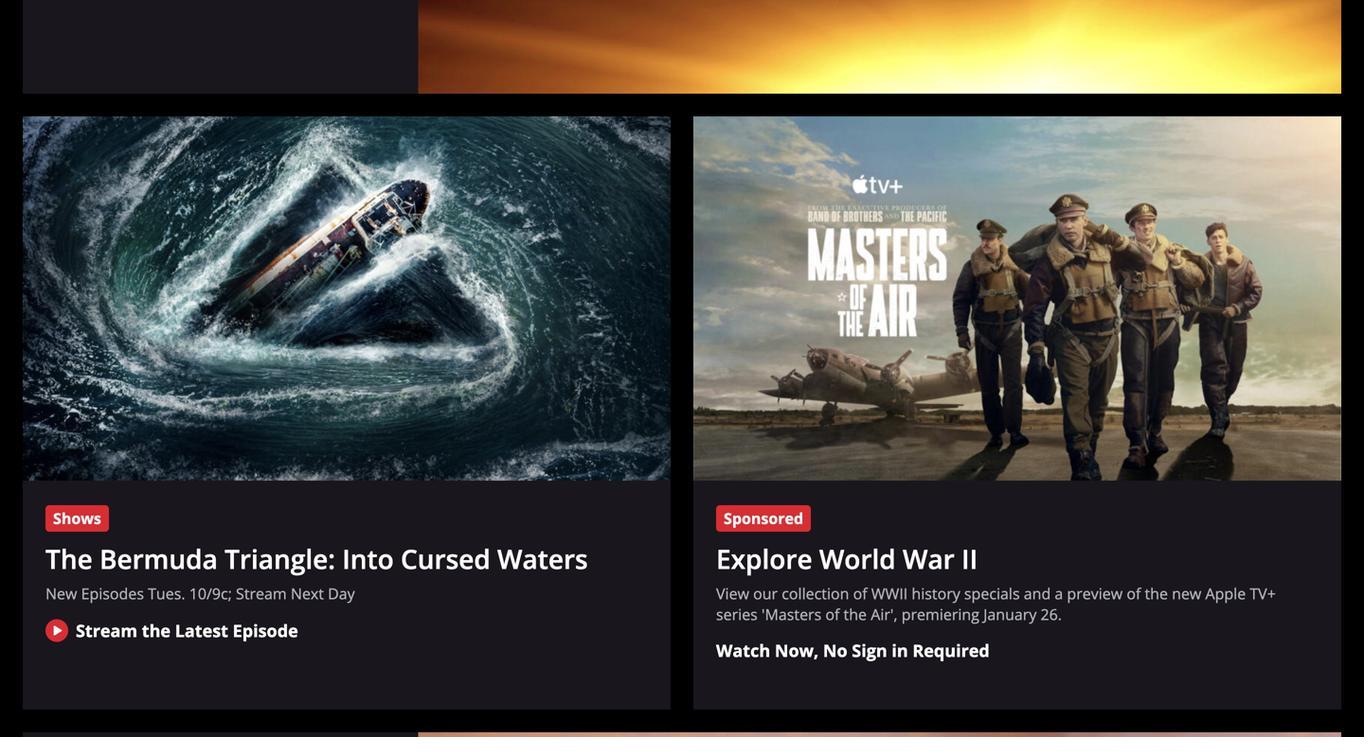 Task type: describe. For each thing, give the bounding box(es) containing it.
sign
[[852, 640, 887, 663]]

no
[[823, 640, 847, 663]]

episodes
[[81, 584, 144, 604]]

shows
[[53, 509, 101, 529]]

the curse of oak island image
[[418, 0, 1341, 94]]

cursed
[[401, 541, 491, 577]]

stream inside the bermuda triangle: into cursed waters new episodes tues. 10/9c; stream next day
[[236, 584, 287, 604]]

0 horizontal spatial of
[[825, 605, 840, 625]]

tues.
[[148, 584, 185, 604]]

10/9c;
[[189, 584, 232, 604]]

collection
[[782, 584, 849, 604]]

watch
[[716, 640, 770, 663]]

26.
[[1041, 605, 1062, 625]]

a
[[1055, 584, 1063, 604]]

episode
[[233, 620, 298, 643]]

triangle:
[[225, 541, 335, 577]]

new
[[1172, 584, 1202, 604]]

into
[[342, 541, 394, 577]]

watch now, no sign in required link
[[716, 640, 1319, 663]]

1 vertical spatial stream
[[76, 620, 137, 643]]

the bermuda triangle: into cursed waters new episodes tues. 10/9c; stream next day
[[45, 541, 588, 604]]

air',
[[871, 605, 898, 625]]

war
[[903, 541, 955, 577]]

day
[[328, 584, 355, 604]]

stream the latest episode
[[76, 620, 298, 643]]

0 horizontal spatial the
[[142, 620, 171, 643]]

world
[[819, 541, 896, 577]]

bermuda
[[99, 541, 218, 577]]

series
[[716, 605, 758, 625]]

1 horizontal spatial of
[[853, 584, 867, 604]]

explore world war ii image
[[693, 116, 1341, 481]]

american pickers image
[[418, 733, 1341, 738]]

and
[[1024, 584, 1051, 604]]

view
[[716, 584, 749, 604]]



Task type: vqa. For each thing, say whether or not it's contained in the screenshot.
the right Samuel
no



Task type: locate. For each thing, give the bounding box(es) containing it.
next
[[291, 584, 324, 604]]

2 horizontal spatial of
[[1127, 584, 1141, 604]]

premiering
[[902, 605, 979, 625]]

the
[[1145, 584, 1168, 604], [844, 605, 867, 625], [142, 620, 171, 643]]

sponsored
[[724, 509, 803, 529]]

of
[[853, 584, 867, 604], [1127, 584, 1141, 604], [825, 605, 840, 625]]

explore
[[716, 541, 812, 577]]

1 horizontal spatial the
[[844, 605, 867, 625]]

the
[[45, 541, 93, 577]]

stream down episodes
[[76, 620, 137, 643]]

stream
[[236, 584, 287, 604], [76, 620, 137, 643]]

2 horizontal spatial the
[[1145, 584, 1168, 604]]

0 vertical spatial stream
[[236, 584, 287, 604]]

waters
[[497, 541, 588, 577]]

the left new
[[1145, 584, 1168, 604]]

of left 'wwii'
[[853, 584, 867, 604]]

the left air',
[[844, 605, 867, 625]]

now,
[[775, 640, 819, 663]]

the bermuda triangle: into cursed waters image
[[23, 116, 671, 481]]

0 horizontal spatial stream
[[76, 620, 137, 643]]

of right 'preview'
[[1127, 584, 1141, 604]]

stream the latest episode link
[[45, 620, 648, 643]]

in
[[892, 640, 908, 663]]

history
[[912, 584, 960, 604]]

latest
[[175, 620, 228, 643]]

'masters
[[762, 605, 822, 625]]

required
[[913, 640, 990, 663]]

our
[[753, 584, 778, 604]]

apple
[[1205, 584, 1246, 604]]

ii
[[962, 541, 978, 577]]

preview
[[1067, 584, 1123, 604]]

wwii
[[871, 584, 908, 604]]

new
[[45, 584, 77, 604]]

of down collection
[[825, 605, 840, 625]]

watch now, no sign in required
[[716, 640, 990, 663]]

specials
[[964, 584, 1020, 604]]

1 horizontal spatial stream
[[236, 584, 287, 604]]

the down tues.
[[142, 620, 171, 643]]

stream up episode
[[236, 584, 287, 604]]

explore world war ii view our collection of wwii history specials and a preview of the new apple tv+ series 'masters of the air', premiering january 26.
[[716, 541, 1276, 625]]

tv+
[[1250, 584, 1276, 604]]

january
[[983, 605, 1037, 625]]



